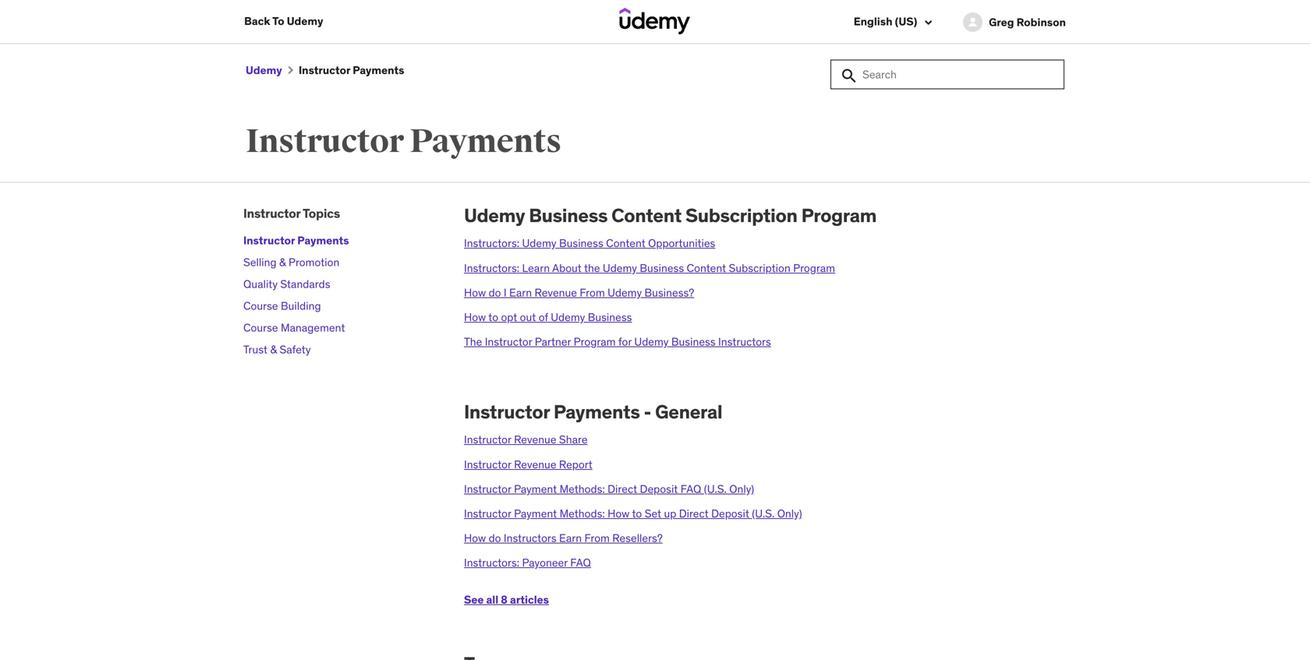 Task type: describe. For each thing, give the bounding box(es) containing it.
1 vertical spatial instructor payments
[[246, 121, 561, 162]]

quality standards link
[[243, 277, 330, 291]]

to
[[272, 14, 284, 28]]

1 vertical spatial &
[[270, 343, 277, 357]]

instructor revenue share link
[[464, 433, 588, 447]]

1 vertical spatial program
[[793, 261, 835, 275]]

all
[[486, 593, 499, 607]]

english (us)
[[854, 15, 920, 29]]

0 vertical spatial deposit
[[640, 482, 678, 496]]

greg robinson image
[[963, 12, 983, 32]]

payoneer
[[522, 556, 568, 570]]

instructor payments main content
[[0, 43, 1310, 661]]

8
[[501, 593, 508, 607]]

do for i
[[489, 286, 501, 300]]

instructors: udemy business content opportunities link
[[464, 236, 716, 251]]

instructors: for instructors: udemy business content opportunities
[[464, 236, 520, 251]]

instructors: payoneer faq
[[464, 556, 591, 570]]

instructors: udemy business content opportunities
[[464, 236, 716, 251]]

0 vertical spatial content
[[612, 204, 682, 228]]

english (us) link
[[854, 14, 932, 30]]

business up instructors: udemy business content opportunities
[[529, 204, 608, 228]]

greg
[[989, 15, 1014, 29]]

robinson
[[1017, 15, 1066, 29]]

udemy link
[[246, 63, 282, 77]]

instructor up topics
[[246, 121, 404, 162]]

instructor payment methods: how to set up direct deposit (u.s. only) link
[[464, 507, 802, 521]]

0 vertical spatial from
[[580, 286, 605, 300]]

how for how do i earn revenue from udemy business?
[[464, 286, 486, 300]]

instructor payment methods: direct deposit faq (u.s. only) link
[[464, 482, 754, 496]]

resellers?
[[612, 532, 663, 546]]

the
[[464, 335, 482, 349]]

how for how to opt out of udemy business
[[464, 310, 486, 324]]

back to udemy
[[244, 14, 323, 28]]

trust
[[243, 343, 268, 357]]

2 vertical spatial program
[[574, 335, 616, 349]]

how do i earn revenue from udemy business? link
[[464, 286, 694, 300]]

share
[[559, 433, 588, 447]]

instructor right udemy link
[[299, 63, 350, 77]]

see
[[464, 593, 484, 607]]

revenue for report
[[514, 458, 557, 472]]

1 horizontal spatial only)
[[777, 507, 802, 521]]

methods: for direct
[[560, 482, 605, 496]]

business up the business?
[[640, 261, 684, 275]]

how do instructors earn from resellers? link
[[464, 532, 663, 546]]

0 vertical spatial subscription
[[686, 204, 798, 228]]

about
[[552, 261, 582, 275]]

instructor down opt
[[485, 335, 532, 349]]

selling
[[243, 255, 277, 269]]

how down "instructor payment methods: direct deposit faq (u.s. only)" link
[[608, 507, 630, 521]]

1 horizontal spatial to
[[632, 507, 642, 521]]

0 vertical spatial (u.s.
[[704, 482, 727, 496]]

how to opt out of udemy business
[[464, 310, 632, 324]]

business?
[[645, 286, 694, 300]]

greg robinson
[[989, 15, 1066, 29]]

instructor payment methods: how to set up direct deposit (u.s. only)
[[464, 507, 802, 521]]

instructor down instructor revenue share on the bottom left
[[464, 458, 511, 472]]

earn for from
[[559, 532, 582, 546]]

do for instructors
[[489, 532, 501, 546]]

instructor down instructor revenue report
[[464, 482, 511, 496]]

payments inside instructor payments selling & promotion quality standards course building course management trust & safety
[[297, 234, 349, 248]]

instructor up the instructors: payoneer faq
[[464, 507, 511, 521]]

see all 8 articles
[[464, 593, 549, 607]]

partner
[[535, 335, 571, 349]]

trust & safety link
[[243, 343, 311, 357]]

management
[[281, 321, 345, 335]]

0 vertical spatial instructor payments
[[296, 63, 404, 77]]

1 vertical spatial instructors
[[504, 532, 557, 546]]

instructor revenue report
[[464, 458, 593, 472]]

how to opt out of udemy business link
[[464, 310, 632, 324]]

0 horizontal spatial faq
[[570, 556, 591, 570]]

how for how do instructors earn from resellers?
[[464, 532, 486, 546]]

standards
[[280, 277, 330, 291]]

back to udemy link
[[244, 0, 323, 42]]

learn
[[522, 261, 550, 275]]

quality
[[243, 277, 278, 291]]

course building link
[[243, 299, 321, 313]]

2 vertical spatial content
[[687, 261, 726, 275]]

opt
[[501, 310, 517, 324]]

see all 8 articles link
[[464, 593, 1057, 608]]

1 vertical spatial subscription
[[729, 261, 791, 275]]

instructor revenue report link
[[464, 458, 593, 472]]

english
[[854, 15, 893, 29]]

general
[[655, 401, 722, 424]]



Task type: vqa. For each thing, say whether or not it's contained in the screenshot.
Udemy
yes



Task type: locate. For each thing, give the bounding box(es) containing it.
instructors
[[718, 335, 771, 349], [504, 532, 557, 546]]

instructor payments - general
[[464, 401, 722, 424]]

deposit right up
[[711, 507, 749, 521]]

0 vertical spatial course
[[243, 299, 278, 313]]

how
[[464, 286, 486, 300], [464, 310, 486, 324], [608, 507, 630, 521], [464, 532, 486, 546]]

0 vertical spatial do
[[489, 286, 501, 300]]

payment up "how do instructors earn from resellers?" link
[[514, 507, 557, 521]]

0 horizontal spatial &
[[270, 343, 277, 357]]

earn for revenue
[[509, 286, 532, 300]]

revenue for share
[[514, 433, 557, 447]]

2 do from the top
[[489, 532, 501, 546]]

1 horizontal spatial earn
[[559, 532, 582, 546]]

-
[[644, 401, 651, 424]]

0 horizontal spatial only)
[[729, 482, 754, 496]]

1 vertical spatial content
[[606, 236, 646, 251]]

do
[[489, 286, 501, 300], [489, 532, 501, 546]]

of
[[539, 310, 548, 324]]

2 methods: from the top
[[560, 507, 605, 521]]

0 horizontal spatial to
[[488, 310, 498, 324]]

1 vertical spatial from
[[585, 532, 610, 546]]

0 vertical spatial faq
[[681, 482, 702, 496]]

up
[[664, 507, 676, 521]]

instructor
[[299, 63, 350, 77], [246, 121, 404, 162], [243, 206, 300, 222], [243, 234, 295, 248], [485, 335, 532, 349], [464, 401, 550, 424], [464, 433, 511, 447], [464, 458, 511, 472], [464, 482, 511, 496], [464, 507, 511, 521]]

0 vertical spatial program
[[801, 204, 877, 228]]

building
[[281, 299, 321, 313]]

2 payment from the top
[[514, 507, 557, 521]]

course
[[243, 299, 278, 313], [243, 321, 278, 335]]

deposit up set
[[640, 482, 678, 496]]

0 horizontal spatial earn
[[509, 286, 532, 300]]

earn
[[509, 286, 532, 300], [559, 532, 582, 546]]

1 vertical spatial instructors:
[[464, 261, 520, 275]]

the instructor partner program for udemy business instructors
[[464, 335, 771, 349]]

0 horizontal spatial deposit
[[640, 482, 678, 496]]

instructor payments
[[296, 63, 404, 77], [246, 121, 561, 162]]

how do instructors earn from resellers?
[[464, 532, 663, 546]]

revenue up how to opt out of udemy business link
[[535, 286, 577, 300]]

revenue up the instructor revenue report link
[[514, 433, 557, 447]]

program
[[801, 204, 877, 228], [793, 261, 835, 275], [574, 335, 616, 349]]

for
[[618, 335, 632, 349]]

0 horizontal spatial (u.s.
[[704, 482, 727, 496]]

instructor topics
[[243, 206, 340, 222]]

how left i at the top of page
[[464, 286, 486, 300]]

selling & promotion link
[[243, 255, 340, 269]]

instructor up instructor payments "link"
[[243, 206, 300, 222]]

payment
[[514, 482, 557, 496], [514, 507, 557, 521]]

1 vertical spatial deposit
[[711, 507, 749, 521]]

instructor payment methods: direct deposit faq (u.s. only)
[[464, 482, 754, 496]]

& up quality standards link
[[279, 255, 286, 269]]

instructor up instructor revenue share link
[[464, 401, 550, 424]]

1 vertical spatial direct
[[679, 507, 709, 521]]

articles
[[510, 593, 549, 607]]

1 vertical spatial (u.s.
[[752, 507, 775, 521]]

from
[[580, 286, 605, 300], [585, 532, 610, 546]]

from left resellers?
[[585, 532, 610, 546]]

content down opportunities
[[687, 261, 726, 275]]

methods: down "report"
[[560, 482, 605, 496]]

instructors: for instructors: learn about the udemy business content subscription program
[[464, 261, 520, 275]]

course management link
[[243, 321, 345, 335]]

course up the trust
[[243, 321, 278, 335]]

content up instructors: learn about the udemy business content subscription program
[[606, 236, 646, 251]]

from down the
[[580, 286, 605, 300]]

0 horizontal spatial direct
[[608, 482, 637, 496]]

the instructor partner program for udemy business instructors link
[[464, 335, 771, 349]]

1 vertical spatial revenue
[[514, 433, 557, 447]]

earn up payoneer
[[559, 532, 582, 546]]

topics
[[303, 206, 340, 222]]

content up opportunities
[[612, 204, 682, 228]]

methods: for how
[[560, 507, 605, 521]]

0 vertical spatial &
[[279, 255, 286, 269]]

instructors: learn about the udemy business content subscription program
[[464, 261, 835, 275]]

do up the instructors: payoneer faq
[[489, 532, 501, 546]]

0 vertical spatial revenue
[[535, 286, 577, 300]]

& right the trust
[[270, 343, 277, 357]]

to left opt
[[488, 310, 498, 324]]

(u.s.
[[704, 482, 727, 496], [752, 507, 775, 521]]

1 horizontal spatial (u.s.
[[752, 507, 775, 521]]

faq
[[681, 482, 702, 496], [570, 556, 591, 570]]

instructor inside instructor payments selling & promotion quality standards course building course management trust & safety
[[243, 234, 295, 248]]

instructor payments link
[[243, 234, 349, 248]]

payment down the instructor revenue report link
[[514, 482, 557, 496]]

0 vertical spatial payment
[[514, 482, 557, 496]]

1 vertical spatial methods:
[[560, 507, 605, 521]]

payments
[[353, 63, 404, 77], [410, 121, 561, 162], [297, 234, 349, 248], [554, 401, 640, 424]]

&
[[279, 255, 286, 269], [270, 343, 277, 357]]

direct right up
[[679, 507, 709, 521]]

0 vertical spatial only)
[[729, 482, 754, 496]]

instructors:
[[464, 236, 520, 251], [464, 261, 520, 275], [464, 556, 520, 570]]

instructor revenue share
[[464, 433, 588, 447]]

2 vertical spatial instructors:
[[464, 556, 520, 570]]

1 payment from the top
[[514, 482, 557, 496]]

1 horizontal spatial faq
[[681, 482, 702, 496]]

content
[[612, 204, 682, 228], [606, 236, 646, 251], [687, 261, 726, 275]]

safety
[[280, 343, 311, 357]]

1 course from the top
[[243, 299, 278, 313]]

0 vertical spatial instructors
[[718, 335, 771, 349]]

payment for instructor payment methods: direct deposit faq (u.s. only)
[[514, 482, 557, 496]]

direct up instructor payment methods: how to set up direct deposit (u.s. only)
[[608, 482, 637, 496]]

course down quality
[[243, 299, 278, 313]]

earn right i at the top of page
[[509, 286, 532, 300]]

2 vertical spatial revenue
[[514, 458, 557, 472]]

1 vertical spatial to
[[632, 507, 642, 521]]

how up the instructors: payoneer faq
[[464, 532, 486, 546]]

1 vertical spatial payment
[[514, 507, 557, 521]]

out
[[520, 310, 536, 324]]

0 vertical spatial instructors:
[[464, 236, 520, 251]]

0 vertical spatial direct
[[608, 482, 637, 496]]

Search search field
[[831, 60, 1065, 89]]

business
[[529, 204, 608, 228], [559, 236, 604, 251], [640, 261, 684, 275], [588, 310, 632, 324], [671, 335, 716, 349]]

report
[[559, 458, 593, 472]]

payment for instructor payment methods: how to set up direct deposit (u.s. only)
[[514, 507, 557, 521]]

instructors: learn about the udemy business content subscription program link
[[464, 261, 835, 275]]

2 instructors: from the top
[[464, 261, 520, 275]]

business up the
[[559, 236, 604, 251]]

deposit
[[640, 482, 678, 496], [711, 507, 749, 521]]

to
[[488, 310, 498, 324], [632, 507, 642, 521]]

None search field
[[831, 60, 1065, 89]]

1 vertical spatial do
[[489, 532, 501, 546]]

1 methods: from the top
[[560, 482, 605, 496]]

business down the business?
[[671, 335, 716, 349]]

0 vertical spatial to
[[488, 310, 498, 324]]

methods: up the how do instructors earn from resellers?
[[560, 507, 605, 521]]

udemy
[[287, 14, 323, 28], [246, 63, 282, 77], [464, 204, 525, 228], [522, 236, 557, 251], [603, 261, 637, 275], [608, 286, 642, 300], [551, 310, 585, 324], [634, 335, 669, 349]]

0 horizontal spatial instructors
[[504, 532, 557, 546]]

0 vertical spatial earn
[[509, 286, 532, 300]]

0 vertical spatial methods:
[[560, 482, 605, 496]]

instructors: for instructors: payoneer faq
[[464, 556, 520, 570]]

udemy business content subscription program link
[[464, 204, 877, 228]]

1 do from the top
[[489, 286, 501, 300]]

back
[[244, 14, 270, 28]]

business up the instructor partner program for udemy business instructors at the bottom of page
[[588, 310, 632, 324]]

do left i at the top of page
[[489, 286, 501, 300]]

methods:
[[560, 482, 605, 496], [560, 507, 605, 521]]

how do i earn revenue from udemy business?
[[464, 286, 694, 300]]

instructor payments selling & promotion quality standards course building course management trust & safety
[[243, 234, 349, 357]]

revenue down instructor revenue share link
[[514, 458, 557, 472]]

instructor up instructor revenue report
[[464, 433, 511, 447]]

1 instructors: from the top
[[464, 236, 520, 251]]

opportunities
[[648, 236, 716, 251]]

to left set
[[632, 507, 642, 521]]

promotion
[[289, 255, 340, 269]]

instructor payments - general link
[[464, 401, 722, 424]]

instructors: payoneer faq link
[[464, 556, 591, 570]]

how up the the
[[464, 310, 486, 324]]

udemy business content subscription program
[[464, 204, 877, 228]]

instructor up selling
[[243, 234, 295, 248]]

1 horizontal spatial &
[[279, 255, 286, 269]]

the
[[584, 261, 600, 275]]

1 horizontal spatial direct
[[679, 507, 709, 521]]

3 instructors: from the top
[[464, 556, 520, 570]]

faq down "how do instructors earn from resellers?" link
[[570, 556, 591, 570]]

1 vertical spatial earn
[[559, 532, 582, 546]]

1 horizontal spatial deposit
[[711, 507, 749, 521]]

faq up instructor payment methods: how to set up direct deposit (u.s. only) link
[[681, 482, 702, 496]]

(us)
[[895, 15, 917, 29]]

1 vertical spatial only)
[[777, 507, 802, 521]]

1 vertical spatial course
[[243, 321, 278, 335]]

1 horizontal spatial instructors
[[718, 335, 771, 349]]

direct
[[608, 482, 637, 496], [679, 507, 709, 521]]

set
[[645, 507, 661, 521]]

i
[[504, 286, 507, 300]]

2 course from the top
[[243, 321, 278, 335]]

only)
[[729, 482, 754, 496], [777, 507, 802, 521]]

subscription
[[686, 204, 798, 228], [729, 261, 791, 275]]

1 vertical spatial faq
[[570, 556, 591, 570]]



